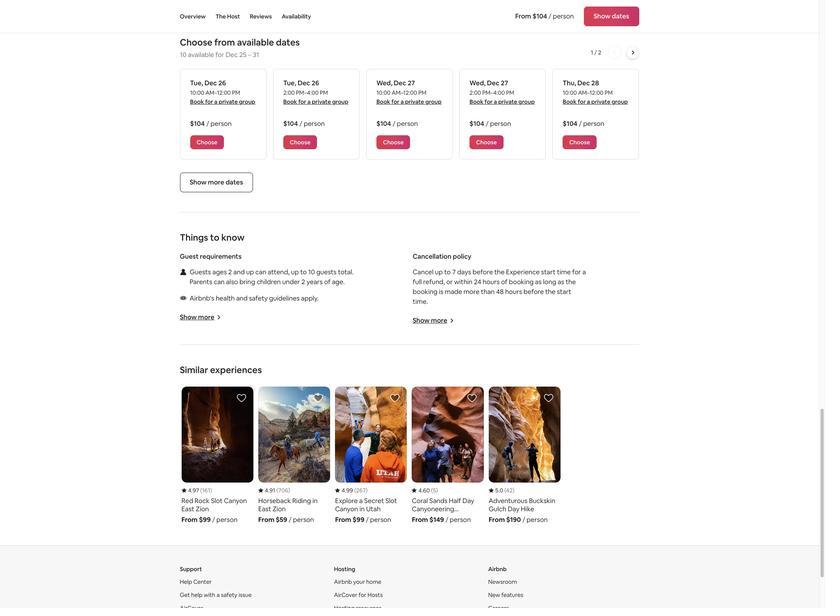 Task type: describe. For each thing, give the bounding box(es) containing it.
show dates link
[[584, 7, 640, 26]]

tue, for tue, dec 26 2:00 pm–4:00 pm book for a private group
[[284, 79, 297, 87]]

bring
[[240, 278, 255, 287]]

group for wed, dec 27 10:00 am–12:00 pm book for a private group
[[426, 98, 442, 105]]

for inside cancel up to 7 days before the experience start time for a full refund, or within 24 hours of booking as long as the booking is made more than 48 hours before the start time.
[[573, 268, 582, 277]]

horseback riding in east zion group
[[259, 387, 331, 525]]

newsroom
[[489, 579, 518, 586]]

2:00 for tue,
[[284, 89, 295, 96]]

from for 4.91 ( 706 )
[[259, 516, 275, 525]]

rating 4.99 out of 5; 267 reviews image
[[335, 487, 368, 495]]

support
[[180, 566, 202, 573]]

overview button
[[180, 0, 206, 33]]

0 vertical spatial the
[[495, 268, 505, 277]]

$190
[[507, 516, 522, 525]]

cancel up to 7 days before the experience start time for a full refund, or within 24 hours of booking as long as the booking is made more than 48 hours before the start time.
[[413, 268, 587, 306]]

things to know
[[180, 232, 245, 243]]

requirements
[[200, 252, 242, 261]]

$99 for 267
[[353, 516, 365, 525]]

of inside guests ages 2 and up can attend, up to 10 guests total. parents can also bring children under 2 years of age.
[[324, 278, 331, 287]]

get help with a safety issue link
[[180, 592, 252, 599]]

from for 5.0 ( 42 )
[[489, 516, 505, 525]]

5.0 ( 42 )
[[496, 487, 515, 495]]

private for wed, dec 27 10:00 am–12:00 pm book for a private group
[[405, 98, 425, 105]]

10:00 for tue,
[[190, 89, 204, 96]]

/ inside coral sands half day canyoneering adventure group
[[446, 516, 449, 525]]

$104 for wed, dec 27 10:00 am–12:00 pm book for a private group
[[377, 119, 391, 128]]

know
[[222, 232, 245, 243]]

0 horizontal spatial can
[[214, 278, 225, 287]]

new features link
[[489, 592, 524, 599]]

$104 / person for wed, dec 27 2:00 pm–4:00 pm book for a private group
[[470, 119, 512, 128]]

show more for show more "button"
[[180, 313, 215, 322]]

0 horizontal spatial to
[[210, 232, 220, 243]]

book for a private group link for tue, dec 26 2:00 pm–4:00 pm book for a private group
[[284, 98, 349, 105]]

new features
[[489, 592, 524, 599]]

choose from available dates 10 available for dec 25 – 31
[[180, 37, 300, 59]]

attend,
[[268, 268, 290, 277]]

with
[[204, 592, 216, 599]]

full
[[413, 278, 422, 287]]

for inside choose from available dates 10 available for dec 25 – 31
[[216, 50, 224, 59]]

$104 for thu, dec 28 10:00 am–12:00 pm book for a private group
[[563, 119, 578, 128]]

choose
[[180, 37, 213, 48]]

hosting
[[334, 566, 356, 573]]

$104 / person for tue, dec 26 2:00 pm–4:00 pm book for a private group
[[284, 119, 325, 128]]

0 vertical spatial hours
[[483, 278, 500, 287]]

2 vertical spatial 2
[[302, 278, 305, 287]]

10:00 for thu,
[[563, 89, 577, 96]]

host
[[227, 13, 240, 20]]

book for a private group link for tue, dec 26 10:00 am–12:00 pm book for a private group
[[190, 98, 256, 105]]

24
[[474, 278, 482, 287]]

get
[[180, 592, 190, 599]]

$104 for wed, dec 27 2:00 pm–4:00 pm book for a private group
[[470, 119, 485, 128]]

book for a private group link for wed, dec 27 10:00 am–12:00 pm book for a private group
[[377, 98, 442, 105]]

am–12:00 for 28
[[579, 89, 604, 96]]

show more button
[[180, 313, 221, 322]]

161
[[202, 487, 210, 495]]

get help with a safety issue
[[180, 592, 252, 599]]

years
[[307, 278, 323, 287]]

1 horizontal spatial before
[[524, 288, 544, 296]]

dec for tue, dec 26 10:00 am–12:00 pm book for a private group
[[205, 79, 217, 87]]

1 horizontal spatial safety
[[249, 294, 268, 303]]

/ inside red rock slot canyon east zion group
[[212, 516, 215, 525]]

28
[[592, 79, 600, 87]]

a for thu, dec 28 10:00 am–12:00 pm book for a private group
[[588, 98, 591, 105]]

help
[[191, 592, 203, 599]]

airbnb your home link
[[334, 579, 382, 586]]

from for 4.97 ( 161 )
[[182, 516, 198, 525]]

to inside cancel up to 7 days before the experience start time for a full refund, or within 24 hours of booking as long as the booking is made more than 48 hours before the start time.
[[445, 268, 451, 277]]

more inside cancel up to 7 days before the experience start time for a full refund, or within 24 hours of booking as long as the booking is made more than 48 hours before the start time.
[[464, 288, 480, 296]]

27 for wed, dec 27 10:00 am–12:00 pm book for a private group
[[408, 79, 415, 87]]

similar
[[180, 365, 208, 376]]

show more link
[[413, 316, 454, 325]]

center
[[194, 579, 212, 586]]

) for 4.99 ( 267 )
[[366, 487, 368, 495]]

guest requirements
[[180, 252, 242, 261]]

0 vertical spatial can
[[256, 268, 267, 277]]

group for tue, dec 26 2:00 pm–4:00 pm book for a private group
[[333, 98, 349, 105]]

time.
[[413, 298, 429, 306]]

( for 5
[[432, 487, 433, 495]]

thu, dec 28 10:00 am–12:00 pm book for a private group
[[563, 79, 629, 105]]

group for thu, dec 28 10:00 am–12:00 pm book for a private group
[[612, 98, 629, 105]]

/ inside adventurous buckskin gulch day hike group
[[523, 516, 526, 525]]

1 / 2
[[591, 49, 602, 56]]

1 as from the left
[[536, 278, 542, 287]]

children
[[257, 278, 281, 287]]

a inside cancel up to 7 days before the experience start time for a full refund, or within 24 hours of booking as long as the booking is made more than 48 hours before the start time.
[[583, 268, 587, 277]]

rating 4.97 out of 5; 161 reviews image
[[182, 487, 212, 495]]

pm for wed, dec 27 10:00 am–12:00 pm book for a private group
[[419, 89, 427, 96]]

airbnb's
[[190, 294, 215, 303]]

help center link
[[180, 579, 212, 586]]

pm–4:00 for 27
[[483, 89, 505, 96]]

tue, dec 26 10:00 am–12:00 pm book for a private group
[[190, 79, 256, 105]]

dec for wed, dec 27 2:00 pm–4:00 pm book for a private group
[[488, 79, 500, 87]]

for inside "thu, dec 28 10:00 am–12:00 pm book for a private group"
[[578, 98, 586, 105]]

similar experiences
[[180, 365, 262, 376]]

help
[[180, 579, 192, 586]]

airbnb for airbnb your home
[[334, 579, 352, 586]]

to inside guests ages 2 and up can attend, up to 10 guests total. parents can also bring children under 2 years of age.
[[301, 268, 307, 277]]

1 vertical spatial the
[[566, 278, 577, 287]]

from for 4.99 ( 267 )
[[335, 516, 352, 525]]

from for 4.60 ( 5 )
[[412, 516, 428, 525]]

under
[[283, 278, 300, 287]]

1 up from the left
[[246, 268, 254, 277]]

0 vertical spatial available
[[237, 37, 274, 48]]

the host button
[[216, 0, 240, 33]]

show more dates
[[190, 178, 243, 187]]

$149
[[430, 516, 445, 525]]

4.97
[[188, 487, 199, 495]]

pm–4:00 for 26
[[296, 89, 319, 96]]

age.
[[332, 278, 345, 287]]

a for tue, dec 26 2:00 pm–4:00 pm book for a private group
[[308, 98, 311, 105]]

5
[[433, 487, 437, 495]]

0 vertical spatial dates
[[613, 12, 630, 21]]

rating 5.0 out of 5; 42 reviews image
[[489, 487, 515, 495]]

availability
[[282, 13, 311, 20]]

save this experience image for from $99 / person
[[391, 394, 400, 404]]

0 horizontal spatial safety
[[221, 592, 238, 599]]

show more for show more link
[[413, 316, 448, 325]]

) for 4.60 ( 5 )
[[437, 487, 438, 495]]

of inside cancel up to 7 days before the experience start time for a full refund, or within 24 hours of booking as long as the booking is made more than 48 hours before the start time.
[[502, 278, 508, 287]]

10:00 for wed,
[[377, 89, 391, 96]]

wed, dec 27 10:00 am–12:00 pm book for a private group
[[377, 79, 442, 105]]

private for tue, dec 26 2:00 pm–4:00 pm book for a private group
[[312, 98, 331, 105]]

–
[[248, 50, 252, 59]]

4.91 ( 706 )
[[265, 487, 290, 495]]

save this experience image for from $59 / person
[[314, 394, 324, 404]]

person inside 'explore a secret slot canyon in utah' group
[[370, 516, 392, 525]]

4.60
[[419, 487, 430, 495]]

days
[[458, 268, 472, 277]]

reviews
[[250, 13, 272, 20]]

tue, for tue, dec 26 10:00 am–12:00 pm book for a private group
[[190, 79, 203, 87]]

cancel
[[413, 268, 434, 277]]

26 for tue, dec 26 10:00 am–12:00 pm book for a private group
[[219, 79, 226, 87]]

48
[[497, 288, 504, 296]]

4.99 ( 267 )
[[342, 487, 368, 495]]

aircover for hosts
[[334, 592, 383, 599]]

( for 42
[[505, 487, 507, 495]]

10 inside choose from available dates 10 available for dec 25 – 31
[[180, 50, 187, 59]]

help center
[[180, 579, 212, 586]]

0 vertical spatial before
[[473, 268, 493, 277]]

5.0
[[496, 487, 504, 495]]

for inside tue, dec 26 2:00 pm–4:00 pm book for a private group
[[299, 98, 307, 105]]

tue, dec 26 2:00 pm–4:00 pm book for a private group
[[284, 79, 349, 105]]

guest
[[180, 252, 199, 261]]

( for 706
[[277, 487, 279, 495]]

dec for tue, dec 26 2:00 pm–4:00 pm book for a private group
[[298, 79, 310, 87]]

explore a secret slot canyon in utah group
[[335, 387, 407, 525]]

ages
[[213, 268, 227, 277]]

$104 for tue, dec 26 10:00 am–12:00 pm book for a private group
[[190, 119, 205, 128]]

wed, for wed, dec 27 2:00 pm–4:00 pm book for a private group
[[470, 79, 486, 87]]

2 as from the left
[[558, 278, 565, 287]]

newsroom link
[[489, 579, 518, 586]]

) for 5.0 ( 42 )
[[513, 487, 515, 495]]

also
[[226, 278, 238, 287]]

book for tue, dec 26 10:00 am–12:00 pm book for a private group
[[190, 98, 204, 105]]

from $149 / person
[[412, 516, 471, 525]]

aircover for hosts link
[[334, 592, 383, 599]]

dates inside choose from available dates 10 available for dec 25 – 31
[[276, 37, 300, 48]]

rating 4.91 out of 5; 706 reviews image
[[259, 487, 290, 495]]



Task type: vqa. For each thing, say whether or not it's contained in the screenshot.


Task type: locate. For each thing, give the bounding box(es) containing it.
from $104 / person
[[516, 12, 575, 21]]

1 horizontal spatial as
[[558, 278, 565, 287]]

$99 inside red rock slot canyon east zion group
[[199, 516, 211, 525]]

and right health
[[236, 294, 248, 303]]

2 book from the left
[[284, 98, 297, 105]]

( inside 'explore a secret slot canyon in utah' group
[[355, 487, 356, 495]]

2 vertical spatial dates
[[226, 178, 243, 187]]

0 horizontal spatial show more
[[180, 313, 215, 322]]

start
[[542, 268, 556, 277], [557, 288, 572, 296]]

1 from $99 / person from the left
[[182, 516, 238, 525]]

0 vertical spatial airbnb
[[489, 566, 507, 573]]

can down ages
[[214, 278, 225, 287]]

26 for tue, dec 26 2:00 pm–4:00 pm book for a private group
[[312, 79, 319, 87]]

wed, inside wed, dec 27 2:00 pm–4:00 pm book for a private group
[[470, 79, 486, 87]]

0 vertical spatial start
[[542, 268, 556, 277]]

total.
[[338, 268, 354, 277]]

1 horizontal spatial wed,
[[470, 79, 486, 87]]

save this experience image
[[314, 394, 324, 404], [391, 394, 400, 404]]

0 horizontal spatial booking
[[413, 288, 438, 296]]

0 horizontal spatial before
[[473, 268, 493, 277]]

1 horizontal spatial up
[[291, 268, 299, 277]]

1 vertical spatial available
[[188, 50, 214, 59]]

4.60 ( 5 )
[[419, 487, 438, 495]]

0 vertical spatial safety
[[249, 294, 268, 303]]

( right 4.60
[[432, 487, 433, 495]]

from $59 / person
[[259, 516, 314, 525]]

1 of from the left
[[324, 278, 331, 287]]

1 private from the left
[[219, 98, 238, 105]]

2 group from the left
[[333, 98, 349, 105]]

hours up than
[[483, 278, 500, 287]]

1 $99 from the left
[[199, 516, 211, 525]]

1 horizontal spatial start
[[557, 288, 572, 296]]

person inside coral sands half day canyoneering adventure group
[[450, 516, 471, 525]]

) for 4.97 ( 161 )
[[210, 487, 212, 495]]

book inside tue, dec 26 2:00 pm–4:00 pm book for a private group
[[284, 98, 297, 105]]

wed,
[[377, 79, 393, 87], [470, 79, 486, 87]]

up
[[246, 268, 254, 277], [291, 268, 299, 277], [435, 268, 443, 277]]

2 save this experience image from the left
[[391, 394, 400, 404]]

/ inside horseback riding in east zion "group"
[[289, 516, 292, 525]]

$104 / person down 'tue, dec 26 10:00 am–12:00 pm book for a private group'
[[190, 119, 232, 128]]

as left long
[[536, 278, 542, 287]]

pm inside wed, dec 27 2:00 pm–4:00 pm book for a private group
[[507, 89, 515, 96]]

2 horizontal spatial the
[[566, 278, 577, 287]]

save this experience image for from $190 / person
[[544, 394, 554, 404]]

31
[[253, 50, 259, 59]]

dec inside wed, dec 27 2:00 pm–4:00 pm book for a private group
[[488, 79, 500, 87]]

private for thu, dec 28 10:00 am–12:00 pm book for a private group
[[592, 98, 611, 105]]

home
[[367, 579, 382, 586]]

0 horizontal spatial as
[[536, 278, 542, 287]]

3 group from the left
[[426, 98, 442, 105]]

2 horizontal spatial save this experience image
[[544, 394, 554, 404]]

3 up from the left
[[435, 268, 443, 277]]

2:00
[[284, 89, 295, 96], [470, 89, 482, 96]]

and
[[234, 268, 245, 277], [236, 294, 248, 303]]

up inside cancel up to 7 days before the experience start time for a full refund, or within 24 hours of booking as long as the booking is made more than 48 hours before the start time.
[[435, 268, 443, 277]]

2:00 inside wed, dec 27 2:00 pm–4:00 pm book for a private group
[[470, 89, 482, 96]]

3 10:00 from the left
[[563, 89, 577, 96]]

$99 for 161
[[199, 516, 211, 525]]

1 horizontal spatial can
[[256, 268, 267, 277]]

experience
[[507, 268, 540, 277]]

( for 267
[[355, 487, 356, 495]]

the
[[216, 13, 226, 20]]

10:00 inside 'tue, dec 26 10:00 am–12:00 pm book for a private group'
[[190, 89, 204, 96]]

27
[[408, 79, 415, 87], [501, 79, 509, 87]]

pm for thu, dec 28 10:00 am–12:00 pm book for a private group
[[605, 89, 613, 96]]

2 private from the left
[[312, 98, 331, 105]]

save this experience image for from $99 / person
[[237, 394, 247, 404]]

27 inside wed, dec 27 10:00 am–12:00 pm book for a private group
[[408, 79, 415, 87]]

from inside adventurous buckskin gulch day hike group
[[489, 516, 505, 525]]

0 horizontal spatial up
[[246, 268, 254, 277]]

private inside wed, dec 27 2:00 pm–4:00 pm book for a private group
[[499, 98, 518, 105]]

3 pm from the left
[[419, 89, 427, 96]]

1 horizontal spatial am–12:00
[[392, 89, 418, 96]]

2 horizontal spatial dates
[[613, 12, 630, 21]]

and inside guests ages 2 and up can attend, up to 10 guests total. parents can also bring children under 2 years of age.
[[234, 268, 245, 277]]

guests ages 2 and up can attend, up to 10 guests total. parents can also bring children under 2 years of age.
[[190, 268, 354, 287]]

show more
[[180, 313, 215, 322], [413, 316, 448, 325]]

a for wed, dec 27 2:00 pm–4:00 pm book for a private group
[[494, 98, 498, 105]]

2 10:00 from the left
[[377, 89, 391, 96]]

private for tue, dec 26 10:00 am–12:00 pm book for a private group
[[219, 98, 238, 105]]

1 horizontal spatial 2
[[302, 278, 305, 287]]

2 horizontal spatial am–12:00
[[579, 89, 604, 96]]

group for tue, dec 26 10:00 am–12:00 pm book for a private group
[[239, 98, 256, 105]]

made
[[445, 288, 463, 296]]

0 vertical spatial booking
[[509, 278, 534, 287]]

1 horizontal spatial booking
[[509, 278, 534, 287]]

) for 4.91 ( 706 )
[[289, 487, 290, 495]]

3 private from the left
[[405, 98, 425, 105]]

3 save this experience image from the left
[[544, 394, 554, 404]]

hosts
[[368, 592, 383, 599]]

1 vertical spatial safety
[[221, 592, 238, 599]]

book for a private group link for thu, dec 28 10:00 am–12:00 pm book for a private group
[[563, 98, 629, 105]]

4 pm from the left
[[507, 89, 515, 96]]

267
[[356, 487, 366, 495]]

or
[[447, 278, 453, 287]]

( right 4.91
[[277, 487, 279, 495]]

new
[[489, 592, 501, 599]]

book inside wed, dec 27 10:00 am–12:00 pm book for a private group
[[377, 98, 391, 105]]

1 horizontal spatial pm–4:00
[[483, 89, 505, 96]]

1 pm from the left
[[232, 89, 240, 96]]

2 2:00 from the left
[[470, 89, 482, 96]]

1 horizontal spatial dates
[[276, 37, 300, 48]]

person inside red rock slot canyon east zion group
[[217, 516, 238, 525]]

book for tue, dec 26 2:00 pm–4:00 pm book for a private group
[[284, 98, 297, 105]]

a inside "thu, dec 28 10:00 am–12:00 pm book for a private group"
[[588, 98, 591, 105]]

is
[[439, 288, 444, 296]]

2 26 from the left
[[312, 79, 319, 87]]

1 vertical spatial 2
[[228, 268, 232, 277]]

parents
[[190, 278, 213, 287]]

2 $99 from the left
[[353, 516, 365, 525]]

$104 / person for thu, dec 28 10:00 am–12:00 pm book for a private group
[[563, 119, 605, 128]]

( inside coral sands half day canyoneering adventure group
[[432, 487, 433, 495]]

cancellation
[[413, 252, 452, 261]]

the host
[[216, 13, 240, 20]]

than
[[481, 288, 495, 296]]

2 tue, from the left
[[284, 79, 297, 87]]

2 ( from the left
[[277, 487, 279, 495]]

4 ( from the left
[[432, 487, 433, 495]]

$104 / person for wed, dec 27 10:00 am–12:00 pm book for a private group
[[377, 119, 418, 128]]

4.91
[[265, 487, 276, 495]]

pm–4:00 inside tue, dec 26 2:00 pm–4:00 pm book for a private group
[[296, 89, 319, 96]]

0 vertical spatial 10
[[180, 50, 187, 59]]

am–12:00 inside "thu, dec 28 10:00 am–12:00 pm book for a private group"
[[579, 89, 604, 96]]

a
[[215, 98, 218, 105], [308, 98, 311, 105], [401, 98, 404, 105], [494, 98, 498, 105], [588, 98, 591, 105], [583, 268, 587, 277], [217, 592, 220, 599]]

book inside wed, dec 27 2:00 pm–4:00 pm book for a private group
[[470, 98, 484, 105]]

book for thu, dec 28 10:00 am–12:00 pm book for a private group
[[563, 98, 577, 105]]

pm inside 'tue, dec 26 10:00 am–12:00 pm book for a private group'
[[232, 89, 240, 96]]

1 horizontal spatial of
[[502, 278, 508, 287]]

from $190 / person
[[489, 516, 548, 525]]

27 inside wed, dec 27 2:00 pm–4:00 pm book for a private group
[[501, 79, 509, 87]]

0 horizontal spatial 2
[[228, 268, 232, 277]]

1 vertical spatial 10
[[309, 268, 315, 277]]

0 horizontal spatial wed,
[[377, 79, 393, 87]]

show more dates link
[[180, 173, 253, 193]]

safety down children
[[249, 294, 268, 303]]

tue, inside tue, dec 26 2:00 pm–4:00 pm book for a private group
[[284, 79, 297, 87]]

0 horizontal spatial 26
[[219, 79, 226, 87]]

as down time
[[558, 278, 565, 287]]

5 book for a private group link from the left
[[563, 98, 629, 105]]

private inside tue, dec 26 2:00 pm–4:00 pm book for a private group
[[312, 98, 331, 105]]

from
[[215, 37, 235, 48]]

1 vertical spatial hours
[[506, 288, 523, 296]]

group for wed, dec 27 2:00 pm–4:00 pm book for a private group
[[519, 98, 535, 105]]

0 horizontal spatial from $99 / person
[[182, 516, 238, 525]]

2 for ages
[[228, 268, 232, 277]]

dec
[[226, 50, 238, 59], [205, 79, 217, 87], [298, 79, 310, 87], [394, 79, 407, 87], [488, 79, 500, 87], [578, 79, 591, 87]]

1 pm–4:00 from the left
[[296, 89, 319, 96]]

pm
[[232, 89, 240, 96], [320, 89, 328, 96], [419, 89, 427, 96], [507, 89, 515, 96], [605, 89, 613, 96]]

0 vertical spatial 2
[[599, 49, 602, 56]]

) inside 'explore a secret slot canyon in utah' group
[[366, 487, 368, 495]]

book for a private group link for wed, dec 27 2:00 pm–4:00 pm book for a private group
[[470, 98, 535, 105]]

) right 4.91
[[289, 487, 290, 495]]

706
[[279, 487, 289, 495]]

start down time
[[557, 288, 572, 296]]

1 2:00 from the left
[[284, 89, 295, 96]]

a inside wed, dec 27 10:00 am–12:00 pm book for a private group
[[401, 98, 404, 105]]

group inside wed, dec 27 10:00 am–12:00 pm book for a private group
[[426, 98, 442, 105]]

group inside "thu, dec 28 10:00 am–12:00 pm book for a private group"
[[612, 98, 629, 105]]

guests
[[317, 268, 337, 277]]

5 group from the left
[[612, 98, 629, 105]]

3 book from the left
[[377, 98, 391, 105]]

am–12:00 for 26
[[206, 89, 231, 96]]

refund,
[[424, 278, 445, 287]]

) inside horseback riding in east zion "group"
[[289, 487, 290, 495]]

1 horizontal spatial 10
[[309, 268, 315, 277]]

wed, dec 27 2:00 pm–4:00 pm book for a private group
[[470, 79, 535, 105]]

0 horizontal spatial 2:00
[[284, 89, 295, 96]]

before up 24
[[473, 268, 493, 277]]

private for wed, dec 27 2:00 pm–4:00 pm book for a private group
[[499, 98, 518, 105]]

4 ) from the left
[[437, 487, 438, 495]]

apply.
[[301, 294, 319, 303]]

for inside wed, dec 27 10:00 am–12:00 pm book for a private group
[[392, 98, 400, 105]]

1 horizontal spatial available
[[237, 37, 274, 48]]

coral sands half day canyoneering adventure group
[[412, 387, 484, 525]]

( inside adventurous buckskin gulch day hike group
[[505, 487, 507, 495]]

) right 4.99
[[366, 487, 368, 495]]

red rock slot canyon east zion group
[[182, 387, 254, 525]]

1 vertical spatial dates
[[276, 37, 300, 48]]

1 horizontal spatial save this experience image
[[391, 394, 400, 404]]

up up bring
[[246, 268, 254, 277]]

10
[[180, 50, 187, 59], [309, 268, 315, 277]]

2 horizontal spatial 10:00
[[563, 89, 577, 96]]

from inside coral sands half day canyoneering adventure group
[[412, 516, 428, 525]]

26 inside tue, dec 26 2:00 pm–4:00 pm book for a private group
[[312, 79, 319, 87]]

4 book from the left
[[470, 98, 484, 105]]

5 ( from the left
[[505, 487, 507, 495]]

2 of from the left
[[502, 278, 508, 287]]

1 horizontal spatial $99
[[353, 516, 365, 525]]

2 ) from the left
[[289, 487, 290, 495]]

policy
[[453, 252, 472, 261]]

private
[[219, 98, 238, 105], [312, 98, 331, 105], [405, 98, 425, 105], [499, 98, 518, 105], [592, 98, 611, 105]]

private inside 'tue, dec 26 10:00 am–12:00 pm book for a private group'
[[219, 98, 238, 105]]

0 horizontal spatial of
[[324, 278, 331, 287]]

person inside horseback riding in east zion "group"
[[293, 516, 314, 525]]

to left 7
[[445, 268, 451, 277]]

0 horizontal spatial 10:00
[[190, 89, 204, 96]]

$104 for tue, dec 26 2:00 pm–4:00 pm book for a private group
[[284, 119, 298, 128]]

) inside adventurous buckskin gulch day hike group
[[513, 487, 515, 495]]

2:00 for wed,
[[470, 89, 482, 96]]

$104 / person down wed, dec 27 10:00 am–12:00 pm book for a private group
[[377, 119, 418, 128]]

book
[[190, 98, 204, 105], [284, 98, 297, 105], [377, 98, 391, 105], [470, 98, 484, 105], [563, 98, 577, 105]]

$104 / person down tue, dec 26 2:00 pm–4:00 pm book for a private group
[[284, 119, 325, 128]]

pm–4:00
[[296, 89, 319, 96], [483, 89, 505, 96]]

) right 4.60
[[437, 487, 438, 495]]

for
[[216, 50, 224, 59], [205, 98, 213, 105], [299, 98, 307, 105], [392, 98, 400, 105], [485, 98, 493, 105], [578, 98, 586, 105], [573, 268, 582, 277], [359, 592, 367, 599]]

1
[[591, 49, 594, 56]]

0 horizontal spatial tue,
[[190, 79, 203, 87]]

airbnb down hosting on the left bottom of page
[[334, 579, 352, 586]]

10 inside guests ages 2 and up can attend, up to 10 guests total. parents can also bring children under 2 years of age.
[[309, 268, 315, 277]]

) right 4.97
[[210, 487, 212, 495]]

3 am–12:00 from the left
[[579, 89, 604, 96]]

dec inside "thu, dec 28 10:00 am–12:00 pm book for a private group"
[[578, 79, 591, 87]]

book inside "thu, dec 28 10:00 am–12:00 pm book for a private group"
[[563, 98, 577, 105]]

4 group from the left
[[519, 98, 535, 105]]

booking up time.
[[413, 288, 438, 296]]

1 vertical spatial booking
[[413, 288, 438, 296]]

3 $104 / person from the left
[[377, 119, 418, 128]]

2 27 from the left
[[501, 79, 509, 87]]

dec for thu, dec 28 10:00 am–12:00 pm book for a private group
[[578, 79, 591, 87]]

booking down experience
[[509, 278, 534, 287]]

1 vertical spatial before
[[524, 288, 544, 296]]

3 ( from the left
[[355, 487, 356, 495]]

can
[[256, 268, 267, 277], [214, 278, 225, 287]]

as
[[536, 278, 542, 287], [558, 278, 565, 287]]

1 ( from the left
[[200, 487, 202, 495]]

wed, for wed, dec 27 10:00 am–12:00 pm book for a private group
[[377, 79, 393, 87]]

1 vertical spatial airbnb
[[334, 579, 352, 586]]

pm inside tue, dec 26 2:00 pm–4:00 pm book for a private group
[[320, 89, 328, 96]]

1 $104 / person from the left
[[190, 119, 232, 128]]

5 private from the left
[[592, 98, 611, 105]]

book for wed, dec 27 2:00 pm–4:00 pm book for a private group
[[470, 98, 484, 105]]

1 horizontal spatial hours
[[506, 288, 523, 296]]

2 book for a private group link from the left
[[284, 98, 349, 105]]

1 horizontal spatial show more
[[413, 316, 448, 325]]

$104
[[533, 12, 548, 21], [190, 119, 205, 128], [284, 119, 298, 128], [377, 119, 391, 128], [470, 119, 485, 128], [563, 119, 578, 128]]

start up long
[[542, 268, 556, 277]]

2 up from the left
[[291, 268, 299, 277]]

wed, inside wed, dec 27 10:00 am–12:00 pm book for a private group
[[377, 79, 393, 87]]

1 horizontal spatial tue,
[[284, 79, 297, 87]]

for inside wed, dec 27 2:00 pm–4:00 pm book for a private group
[[485, 98, 493, 105]]

$104 / person down wed, dec 27 2:00 pm–4:00 pm book for a private group
[[470, 119, 512, 128]]

0 horizontal spatial am–12:00
[[206, 89, 231, 96]]

from $99 / person for 267
[[335, 516, 392, 525]]

1 am–12:00 from the left
[[206, 89, 231, 96]]

to up years
[[301, 268, 307, 277]]

group inside wed, dec 27 2:00 pm–4:00 pm book for a private group
[[519, 98, 535, 105]]

pm–4:00 inside wed, dec 27 2:00 pm–4:00 pm book for a private group
[[483, 89, 505, 96]]

( right 4.99
[[355, 487, 356, 495]]

available down "choose"
[[188, 50, 214, 59]]

the down long
[[546, 288, 556, 296]]

a inside wed, dec 27 2:00 pm–4:00 pm book for a private group
[[494, 98, 498, 105]]

0 horizontal spatial hours
[[483, 278, 500, 287]]

0 horizontal spatial available
[[188, 50, 214, 59]]

2 am–12:00 from the left
[[392, 89, 418, 96]]

from inside red rock slot canyon east zion group
[[182, 516, 198, 525]]

rating 4.60 out of 5; 5 reviews image
[[412, 487, 438, 495]]

save this experience image for from $149 / person
[[468, 394, 477, 404]]

a for tue, dec 26 10:00 am–12:00 pm book for a private group
[[215, 98, 218, 105]]

from $99 / person for 161
[[182, 516, 238, 525]]

save this experience image inside red rock slot canyon east zion group
[[237, 394, 247, 404]]

1 27 from the left
[[408, 79, 415, 87]]

airbnb for airbnb
[[489, 566, 507, 573]]

0 horizontal spatial pm–4:00
[[296, 89, 319, 96]]

save this experience image inside horseback riding in east zion "group"
[[314, 394, 324, 404]]

4.99
[[342, 487, 353, 495]]

private inside "thu, dec 28 10:00 am–12:00 pm book for a private group"
[[592, 98, 611, 105]]

show more down airbnb's
[[180, 313, 215, 322]]

) inside coral sands half day canyoneering adventure group
[[437, 487, 438, 495]]

25
[[240, 50, 247, 59]]

before down long
[[524, 288, 544, 296]]

of
[[324, 278, 331, 287], [502, 278, 508, 287]]

airbnb up newsroom link
[[489, 566, 507, 573]]

1 book from the left
[[190, 98, 204, 105]]

0 horizontal spatial save this experience image
[[237, 394, 247, 404]]

2 for /
[[599, 49, 602, 56]]

1 ) from the left
[[210, 487, 212, 495]]

the up 48
[[495, 268, 505, 277]]

( right 4.97
[[200, 487, 202, 495]]

1 wed, from the left
[[377, 79, 393, 87]]

0 horizontal spatial 10
[[180, 50, 187, 59]]

can up children
[[256, 268, 267, 277]]

hours
[[483, 278, 500, 287], [506, 288, 523, 296]]

(
[[200, 487, 202, 495], [277, 487, 279, 495], [355, 487, 356, 495], [432, 487, 433, 495], [505, 487, 507, 495]]

pm for tue, dec 26 10:00 am–12:00 pm book for a private group
[[232, 89, 240, 96]]

safety left issue
[[221, 592, 238, 599]]

1 group from the left
[[239, 98, 256, 105]]

safety
[[249, 294, 268, 303], [221, 592, 238, 599]]

am–12:00 inside 'tue, dec 26 10:00 am–12:00 pm book for a private group'
[[206, 89, 231, 96]]

from $99 / person inside red rock slot canyon east zion group
[[182, 516, 238, 525]]

booking
[[509, 278, 534, 287], [413, 288, 438, 296]]

5 pm from the left
[[605, 89, 613, 96]]

private inside wed, dec 27 10:00 am–12:00 pm book for a private group
[[405, 98, 425, 105]]

available up 31
[[237, 37, 274, 48]]

book for wed, dec 27 10:00 am–12:00 pm book for a private group
[[377, 98, 391, 105]]

1 horizontal spatial save this experience image
[[468, 394, 477, 404]]

27 for wed, dec 27 2:00 pm–4:00 pm book for a private group
[[501, 79, 509, 87]]

from $99 / person down 161
[[182, 516, 238, 525]]

$99 down 161
[[199, 516, 211, 525]]

group
[[239, 98, 256, 105], [333, 98, 349, 105], [426, 98, 442, 105], [519, 98, 535, 105], [612, 98, 629, 105]]

2 from $99 / person from the left
[[335, 516, 392, 525]]

2 horizontal spatial 2
[[599, 49, 602, 56]]

person inside adventurous buckskin gulch day hike group
[[527, 516, 548, 525]]

1 save this experience image from the left
[[237, 394, 247, 404]]

group inside tue, dec 26 2:00 pm–4:00 pm book for a private group
[[333, 98, 349, 105]]

$104 / person down "thu, dec 28 10:00 am–12:00 pm book for a private group"
[[563, 119, 605, 128]]

issue
[[239, 592, 252, 599]]

1 book for a private group link from the left
[[190, 98, 256, 105]]

1 tue, from the left
[[190, 79, 203, 87]]

0 horizontal spatial dates
[[226, 178, 243, 187]]

from inside 'explore a secret slot canyon in utah' group
[[335, 516, 352, 525]]

) right 5.0
[[513, 487, 515, 495]]

$59
[[276, 516, 288, 525]]

airbnb's health and safety guidelines apply.
[[190, 294, 319, 303]]

of down guests
[[324, 278, 331, 287]]

dec inside tue, dec 26 2:00 pm–4:00 pm book for a private group
[[298, 79, 310, 87]]

1 horizontal spatial from $99 / person
[[335, 516, 392, 525]]

from
[[516, 12, 532, 21], [182, 516, 198, 525], [259, 516, 275, 525], [335, 516, 352, 525], [412, 516, 428, 525], [489, 516, 505, 525]]

5 ) from the left
[[513, 487, 515, 495]]

save this experience image inside 'explore a secret slot canyon in utah' group
[[391, 394, 400, 404]]

2 pm–4:00 from the left
[[483, 89, 505, 96]]

adventurous buckskin gulch day hike group
[[489, 387, 561, 525]]

2 up "also"
[[228, 268, 232, 277]]

10:00 inside wed, dec 27 10:00 am–12:00 pm book for a private group
[[377, 89, 391, 96]]

5 $104 / person from the left
[[563, 119, 605, 128]]

1 10:00 from the left
[[190, 89, 204, 96]]

$104 / person for tue, dec 26 10:00 am–12:00 pm book for a private group
[[190, 119, 232, 128]]

book inside 'tue, dec 26 10:00 am–12:00 pm book for a private group'
[[190, 98, 204, 105]]

2 vertical spatial the
[[546, 288, 556, 296]]

0 horizontal spatial $99
[[199, 516, 211, 525]]

1 vertical spatial start
[[557, 288, 572, 296]]

10:00
[[190, 89, 204, 96], [377, 89, 391, 96], [563, 89, 577, 96]]

1 horizontal spatial 10:00
[[377, 89, 391, 96]]

0 horizontal spatial save this experience image
[[314, 394, 324, 404]]

$99 inside 'explore a secret slot canyon in utah' group
[[353, 516, 365, 525]]

1 horizontal spatial 27
[[501, 79, 509, 87]]

am–12:00 inside wed, dec 27 10:00 am–12:00 pm book for a private group
[[392, 89, 418, 96]]

tue, inside 'tue, dec 26 10:00 am–12:00 pm book for a private group'
[[190, 79, 203, 87]]

dec inside wed, dec 27 10:00 am–12:00 pm book for a private group
[[394, 79, 407, 87]]

10 up years
[[309, 268, 315, 277]]

up up refund,
[[435, 268, 443, 277]]

show more down time.
[[413, 316, 448, 325]]

2:00 inside tue, dec 26 2:00 pm–4:00 pm book for a private group
[[284, 89, 295, 96]]

a inside tue, dec 26 2:00 pm–4:00 pm book for a private group
[[308, 98, 311, 105]]

26 inside 'tue, dec 26 10:00 am–12:00 pm book for a private group'
[[219, 79, 226, 87]]

hours right 48
[[506, 288, 523, 296]]

tue,
[[190, 79, 203, 87], [284, 79, 297, 87]]

3 ) from the left
[[366, 487, 368, 495]]

10 down "choose"
[[180, 50, 187, 59]]

1 horizontal spatial 2:00
[[470, 89, 482, 96]]

and up "also"
[[234, 268, 245, 277]]

pm for tue, dec 26 2:00 pm–4:00 pm book for a private group
[[320, 89, 328, 96]]

( inside red rock slot canyon east zion group
[[200, 487, 202, 495]]

1 horizontal spatial airbnb
[[489, 566, 507, 573]]

pm for wed, dec 27 2:00 pm–4:00 pm book for a private group
[[507, 89, 515, 96]]

guidelines
[[269, 294, 300, 303]]

( for 161
[[200, 487, 202, 495]]

2 horizontal spatial to
[[445, 268, 451, 277]]

save this experience image
[[237, 394, 247, 404], [468, 394, 477, 404], [544, 394, 554, 404]]

from $99 / person down 267
[[335, 516, 392, 525]]

0 horizontal spatial start
[[542, 268, 556, 277]]

3 book for a private group link from the left
[[377, 98, 442, 105]]

pm inside wed, dec 27 10:00 am–12:00 pm book for a private group
[[419, 89, 427, 96]]

2 $104 / person from the left
[[284, 119, 325, 128]]

overview
[[180, 13, 206, 20]]

$99 down 267
[[353, 516, 365, 525]]

0 horizontal spatial airbnb
[[334, 579, 352, 586]]

am–12:00 for 27
[[392, 89, 418, 96]]

group inside 'tue, dec 26 10:00 am–12:00 pm book for a private group'
[[239, 98, 256, 105]]

2 right 1 on the top right of the page
[[599, 49, 602, 56]]

2 horizontal spatial up
[[435, 268, 443, 277]]

the down time
[[566, 278, 577, 287]]

person
[[553, 12, 575, 21], [211, 119, 232, 128], [304, 119, 325, 128], [397, 119, 418, 128], [491, 119, 512, 128], [584, 119, 605, 128], [217, 516, 238, 525], [293, 516, 314, 525], [370, 516, 392, 525], [450, 516, 471, 525], [527, 516, 548, 525]]

2 left years
[[302, 278, 305, 287]]

time
[[558, 268, 571, 277]]

4 private from the left
[[499, 98, 518, 105]]

2 wed, from the left
[[470, 79, 486, 87]]

from $99 / person inside 'explore a secret slot canyon in utah' group
[[335, 516, 392, 525]]

to left know
[[210, 232, 220, 243]]

pm inside "thu, dec 28 10:00 am–12:00 pm book for a private group"
[[605, 89, 613, 96]]

1 save this experience image from the left
[[314, 394, 324, 404]]

1 26 from the left
[[219, 79, 226, 87]]

1 horizontal spatial 26
[[312, 79, 319, 87]]

dec inside 'tue, dec 26 10:00 am–12:00 pm book for a private group'
[[205, 79, 217, 87]]

/ inside 'explore a secret slot canyon in utah' group
[[366, 516, 369, 525]]

dec inside choose from available dates 10 available for dec 25 – 31
[[226, 50, 238, 59]]

a inside 'tue, dec 26 10:00 am–12:00 pm book for a private group'
[[215, 98, 218, 105]]

( inside horseback riding in east zion "group"
[[277, 487, 279, 495]]

1 horizontal spatial to
[[301, 268, 307, 277]]

reviews button
[[250, 0, 272, 33]]

4 $104 / person from the left
[[470, 119, 512, 128]]

for inside 'tue, dec 26 10:00 am–12:00 pm book for a private group'
[[205, 98, 213, 105]]

) inside red rock slot canyon east zion group
[[210, 487, 212, 495]]

thu,
[[563, 79, 577, 87]]

4 book for a private group link from the left
[[470, 98, 535, 105]]

a for wed, dec 27 10:00 am–12:00 pm book for a private group
[[401, 98, 404, 105]]

0 vertical spatial and
[[234, 268, 245, 277]]

1 vertical spatial can
[[214, 278, 225, 287]]

guests
[[190, 268, 211, 277]]

from inside horseback riding in east zion "group"
[[259, 516, 275, 525]]

up up under
[[291, 268, 299, 277]]

1 vertical spatial and
[[236, 294, 248, 303]]

of up 48
[[502, 278, 508, 287]]

1 horizontal spatial the
[[546, 288, 556, 296]]

airbnb your home
[[334, 579, 382, 586]]

10:00 inside "thu, dec 28 10:00 am–12:00 pm book for a private group"
[[563, 89, 577, 96]]

5 book from the left
[[563, 98, 577, 105]]

2 pm from the left
[[320, 89, 328, 96]]

$99
[[199, 516, 211, 525], [353, 516, 365, 525]]

dec for wed, dec 27 10:00 am–12:00 pm book for a private group
[[394, 79, 407, 87]]

0 horizontal spatial 27
[[408, 79, 415, 87]]

availability button
[[282, 0, 311, 33]]

0 horizontal spatial the
[[495, 268, 505, 277]]

2 save this experience image from the left
[[468, 394, 477, 404]]

( right 5.0
[[505, 487, 507, 495]]

things
[[180, 232, 208, 243]]



